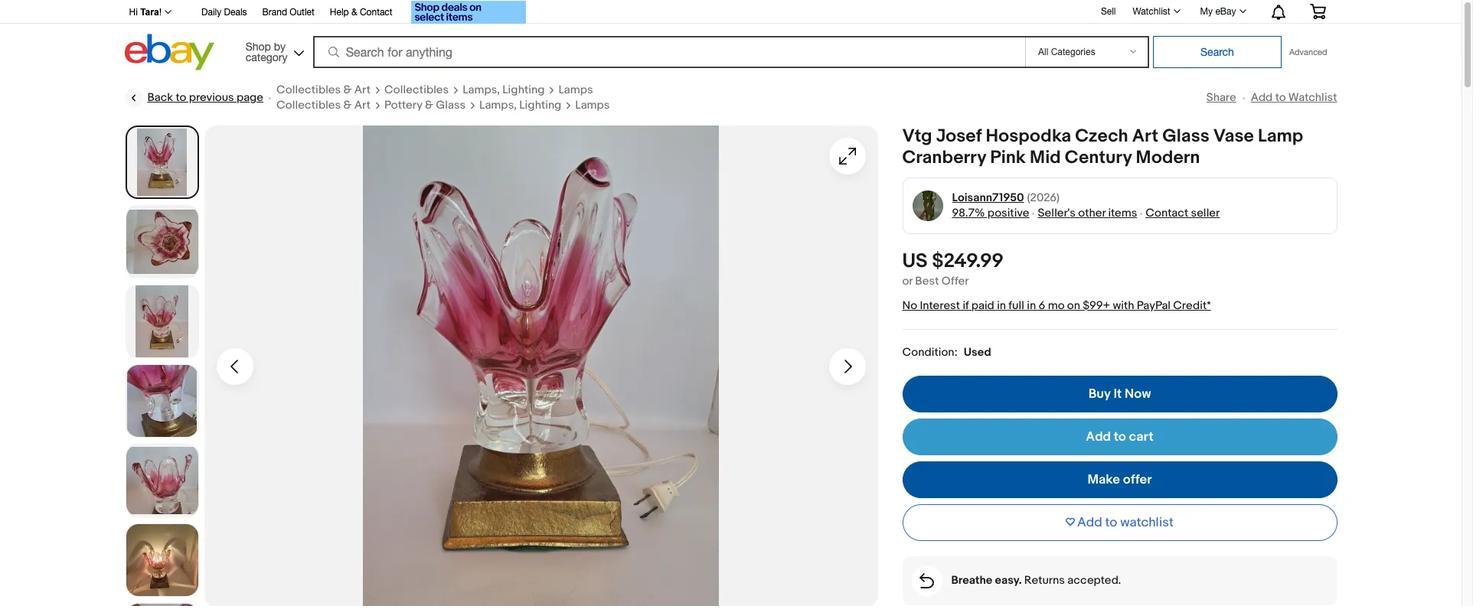 Task type: describe. For each thing, give the bounding box(es) containing it.
picture 4 of 11 image
[[126, 365, 198, 437]]

lamps, lighting for pottery & glass
[[479, 98, 562, 113]]

to for cart
[[1114, 430, 1126, 445]]

(2026)
[[1027, 191, 1060, 205]]

deals
[[224, 7, 247, 18]]

make offer link
[[902, 462, 1337, 498]]

previous
[[189, 90, 234, 105]]

collectibles link
[[384, 83, 449, 98]]

loisann71950 link
[[952, 191, 1024, 206]]

with
[[1113, 299, 1134, 313]]

contact seller
[[1146, 206, 1220, 221]]

collectibles & art link for pottery & glass
[[276, 98, 371, 113]]

my
[[1200, 6, 1213, 17]]

if
[[963, 299, 969, 313]]

breathe
[[951, 573, 993, 588]]

lighting for collectibles
[[503, 83, 545, 97]]

to for watchlist
[[1105, 515, 1117, 531]]

get an extra 15% off image
[[411, 1, 526, 24]]

loisann71950
[[952, 191, 1024, 205]]

& inside 'link'
[[351, 7, 357, 18]]

picture 2 of 11 image
[[126, 206, 198, 278]]

vase
[[1214, 126, 1254, 147]]

us
[[902, 250, 928, 273]]

art for pottery & glass
[[354, 98, 371, 113]]

by
[[274, 40, 286, 52]]

collectibles for collectibles
[[276, 83, 341, 97]]

& for collectibles & art link corresponding to collectibles
[[343, 83, 352, 97]]

lamps link for pottery & glass
[[575, 98, 610, 113]]

help
[[330, 7, 349, 18]]

back
[[147, 90, 173, 105]]

condition:
[[902, 345, 958, 360]]

98.7% positive
[[952, 206, 1029, 221]]

mo
[[1048, 299, 1065, 313]]

sell
[[1101, 6, 1116, 17]]

breathe easy. returns accepted.
[[951, 573, 1121, 588]]

picture 6 of 11 image
[[126, 525, 198, 596]]

contact seller link
[[1146, 206, 1220, 221]]

add to cart
[[1086, 430, 1154, 445]]

mid
[[1030, 147, 1061, 168]]

paid
[[972, 299, 994, 313]]

$99+
[[1083, 299, 1110, 313]]

6
[[1039, 299, 1045, 313]]

pottery
[[384, 98, 422, 113]]

seller's
[[1038, 206, 1076, 221]]

add for add to watchlist
[[1077, 515, 1102, 531]]

it
[[1114, 387, 1122, 402]]

collectibles for pottery & glass
[[276, 98, 341, 113]]

picture 1 of 11 image
[[127, 127, 197, 198]]

advanced link
[[1282, 37, 1335, 67]]

tara
[[140, 7, 159, 18]]

vtg josef hospodka czech art glass vase lamp cranberry pink mid century modern
[[902, 126, 1303, 168]]

shop
[[246, 40, 271, 52]]

no interest if paid in full in 6 mo on $99+ with paypal credit*
[[902, 299, 1211, 313]]

vtg
[[902, 126, 932, 147]]

sell link
[[1094, 6, 1123, 17]]

items
[[1108, 206, 1137, 221]]

josef
[[936, 126, 982, 147]]

1 in from the left
[[997, 299, 1006, 313]]

page
[[237, 90, 263, 105]]

advanced
[[1289, 47, 1327, 57]]

brand outlet link
[[262, 5, 315, 21]]

add for add to cart
[[1086, 430, 1111, 445]]

used
[[964, 345, 991, 360]]

lamps, lighting link for collectibles
[[463, 83, 545, 98]]

add for add to watchlist
[[1251, 90, 1273, 105]]

picture 3 of 11 image
[[126, 286, 198, 358]]

shop by category
[[246, 40, 287, 63]]

returns
[[1024, 573, 1065, 588]]

cart
[[1129, 430, 1154, 445]]

contact inside the help & contact 'link'
[[360, 7, 392, 18]]

with details__icon image
[[920, 573, 934, 589]]

98.7%
[[952, 206, 985, 221]]

modern
[[1136, 147, 1200, 168]]

seller
[[1191, 206, 1220, 221]]

& for collectibles & art link for pottery & glass
[[343, 98, 352, 113]]

pottery & glass link
[[384, 98, 466, 113]]

shop by category button
[[239, 34, 308, 67]]

lamps, for collectibles
[[463, 83, 500, 97]]

make
[[1088, 472, 1120, 488]]

daily deals link
[[201, 5, 247, 21]]

czech
[[1075, 126, 1128, 147]]

watchlist
[[1120, 515, 1174, 531]]

positive
[[988, 206, 1029, 221]]

other
[[1078, 206, 1106, 221]]

share button
[[1207, 90, 1236, 105]]

best
[[915, 274, 939, 289]]

offer
[[1123, 472, 1152, 488]]

buy it now
[[1089, 387, 1151, 402]]

collectibles & art link for collectibles
[[276, 83, 371, 98]]



Task type: vqa. For each thing, say whether or not it's contained in the screenshot.
the topmost 'Lamps,'
yes



Task type: locate. For each thing, give the bounding box(es) containing it.
lamps, up pottery & glass on the top of the page
[[463, 83, 500, 97]]

lamps, right pottery & glass on the top of the page
[[479, 98, 517, 113]]

pottery & glass
[[384, 98, 466, 113]]

help & contact
[[330, 7, 392, 18]]

0 vertical spatial watchlist
[[1133, 6, 1170, 17]]

buy it now link
[[902, 376, 1337, 413]]

add left cart
[[1086, 430, 1111, 445]]

back to previous page link
[[124, 89, 263, 107]]

art right 'czech'
[[1132, 126, 1159, 147]]

0 vertical spatial collectibles & art
[[276, 83, 371, 97]]

loisann71950 (2026)
[[952, 191, 1060, 205]]

art inside vtg josef hospodka czech art glass vase lamp cranberry pink mid century modern
[[1132, 126, 1159, 147]]

collectibles & art link
[[276, 83, 371, 98], [276, 98, 371, 113]]

glass right pottery
[[436, 98, 466, 113]]

Search for anything text field
[[315, 38, 1022, 67]]

1 collectibles & art link from the top
[[276, 83, 371, 98]]

us $249.99 or best offer
[[902, 250, 1004, 289]]

on
[[1067, 299, 1080, 313]]

0 horizontal spatial contact
[[360, 7, 392, 18]]

outlet
[[290, 7, 315, 18]]

1 vertical spatial add
[[1086, 430, 1111, 445]]

watchlist right sell
[[1133, 6, 1170, 17]]

glass left vase
[[1163, 126, 1210, 147]]

lamps for collectibles
[[558, 83, 593, 97]]

1 vertical spatial lamps, lighting
[[479, 98, 562, 113]]

shop by category banner
[[121, 0, 1337, 74]]

watchlist inside watchlist link
[[1133, 6, 1170, 17]]

add to watchlist
[[1077, 515, 1174, 531]]

lamps link for collectibles
[[558, 83, 593, 98]]

contact
[[360, 7, 392, 18], [1146, 206, 1188, 221]]

to inside back to previous page link
[[176, 90, 186, 105]]

& for pottery & glass link
[[425, 98, 433, 113]]

add to watchlist button
[[902, 505, 1337, 541]]

to
[[176, 90, 186, 105], [1275, 90, 1286, 105], [1114, 430, 1126, 445], [1105, 515, 1117, 531]]

easy.
[[995, 573, 1022, 588]]

pink
[[990, 147, 1026, 168]]

&
[[351, 7, 357, 18], [343, 83, 352, 97], [343, 98, 352, 113], [425, 98, 433, 113]]

2 in from the left
[[1027, 299, 1036, 313]]

seller's other items
[[1038, 206, 1137, 221]]

0 vertical spatial contact
[[360, 7, 392, 18]]

condition: used
[[902, 345, 991, 360]]

add down make
[[1077, 515, 1102, 531]]

watchlist down advanced
[[1289, 90, 1337, 105]]

seller's other items link
[[1038, 206, 1137, 221]]

0 vertical spatial lamps,
[[463, 83, 500, 97]]

my ebay
[[1200, 6, 1236, 17]]

1 vertical spatial watchlist
[[1289, 90, 1337, 105]]

& right pottery
[[425, 98, 433, 113]]

credit*
[[1173, 299, 1211, 313]]

lamps, lighting for collectibles
[[463, 83, 545, 97]]

1 vertical spatial lamps
[[575, 98, 610, 113]]

add to watchlist link
[[1251, 90, 1337, 105]]

accepted.
[[1067, 573, 1121, 588]]

collectibles & art for collectibles
[[276, 83, 371, 97]]

century
[[1065, 147, 1132, 168]]

lamps
[[558, 83, 593, 97], [575, 98, 610, 113]]

collectibles
[[276, 83, 341, 97], [384, 83, 449, 97], [276, 98, 341, 113]]

vtg josef hospodka czech art glass vase lamp cranberry pink mid century modern - picture 1 of 11 image
[[204, 126, 878, 606]]

& left "collectibles" link
[[343, 83, 352, 97]]

interest
[[920, 299, 960, 313]]

hi
[[129, 7, 138, 18]]

brand outlet
[[262, 7, 315, 18]]

to inside add to watchlist button
[[1105, 515, 1117, 531]]

0 vertical spatial lighting
[[503, 83, 545, 97]]

None submit
[[1153, 36, 1282, 68]]

lighting
[[503, 83, 545, 97], [519, 98, 562, 113]]

full
[[1009, 299, 1024, 313]]

ebay
[[1215, 6, 1236, 17]]

make offer
[[1088, 472, 1152, 488]]

to left watchlist
[[1105, 515, 1117, 531]]

& right help
[[351, 7, 357, 18]]

or
[[902, 274, 913, 289]]

2 collectibles & art link from the top
[[276, 98, 371, 113]]

lamps, lighting link for pottery & glass
[[479, 98, 562, 113]]

collectibles down by
[[276, 83, 341, 97]]

art left pottery
[[354, 98, 371, 113]]

none submit inside shop by category banner
[[1153, 36, 1282, 68]]

add to watchlist
[[1251, 90, 1337, 105]]

paypal
[[1137, 299, 1171, 313]]

no interest if paid in full in 6 mo on $99+ with paypal credit* link
[[902, 299, 1211, 313]]

help & contact link
[[330, 5, 392, 21]]

1 vertical spatial glass
[[1163, 126, 1210, 147]]

0 horizontal spatial in
[[997, 299, 1006, 313]]

add right share button
[[1251, 90, 1273, 105]]

collectibles right page
[[276, 98, 341, 113]]

loisann71950 image
[[912, 190, 943, 222]]

2 vertical spatial art
[[1132, 126, 1159, 147]]

now
[[1125, 387, 1151, 402]]

account navigation
[[121, 0, 1337, 26]]

1 vertical spatial lamps,
[[479, 98, 517, 113]]

to for watchlist
[[1275, 90, 1286, 105]]

in left full
[[997, 299, 1006, 313]]

1 horizontal spatial watchlist
[[1289, 90, 1337, 105]]

lamp
[[1258, 126, 1303, 147]]

0 horizontal spatial watchlist
[[1133, 6, 1170, 17]]

0 vertical spatial add
[[1251, 90, 1273, 105]]

your shopping cart image
[[1309, 4, 1327, 19]]

collectibles up pottery & glass on the top of the page
[[384, 83, 449, 97]]

collectibles & art
[[276, 83, 371, 97], [276, 98, 371, 113]]

category
[[246, 51, 287, 63]]

add inside button
[[1077, 515, 1102, 531]]

1 vertical spatial collectibles & art
[[276, 98, 371, 113]]

art for collectibles
[[354, 83, 371, 97]]

hospodka
[[986, 126, 1071, 147]]

1 horizontal spatial in
[[1027, 299, 1036, 313]]

to for previous
[[176, 90, 186, 105]]

0 vertical spatial lamps, lighting
[[463, 83, 545, 97]]

to right back
[[176, 90, 186, 105]]

buy
[[1089, 387, 1111, 402]]

glass inside pottery & glass link
[[436, 98, 466, 113]]

my ebay link
[[1192, 2, 1253, 21]]

share
[[1207, 90, 1236, 105]]

daily
[[201, 7, 221, 18]]

add
[[1251, 90, 1273, 105], [1086, 430, 1111, 445], [1077, 515, 1102, 531]]

lighting for pottery & glass
[[519, 98, 562, 113]]

to inside add to cart link
[[1114, 430, 1126, 445]]

art
[[354, 83, 371, 97], [354, 98, 371, 113], [1132, 126, 1159, 147]]

to left cart
[[1114, 430, 1126, 445]]

glass inside vtg josef hospodka czech art glass vase lamp cranberry pink mid century modern
[[1163, 126, 1210, 147]]

2 collectibles & art from the top
[[276, 98, 371, 113]]

lamps, lighting link
[[463, 83, 545, 98], [479, 98, 562, 113]]

add to cart link
[[902, 419, 1337, 456]]

0 vertical spatial art
[[354, 83, 371, 97]]

no
[[902, 299, 917, 313]]

art left "collectibles" link
[[354, 83, 371, 97]]

1 horizontal spatial glass
[[1163, 126, 1210, 147]]

0 vertical spatial glass
[[436, 98, 466, 113]]

contact right help
[[360, 7, 392, 18]]

in
[[997, 299, 1006, 313], [1027, 299, 1036, 313]]

to up lamp
[[1275, 90, 1286, 105]]

2 vertical spatial add
[[1077, 515, 1102, 531]]

contact left seller
[[1146, 206, 1188, 221]]

collectibles & art for pottery & glass
[[276, 98, 371, 113]]

1 collectibles & art from the top
[[276, 83, 371, 97]]

in left 6
[[1027, 299, 1036, 313]]

0 horizontal spatial glass
[[436, 98, 466, 113]]

98.7% positive link
[[952, 206, 1029, 221]]

1 horizontal spatial contact
[[1146, 206, 1188, 221]]

lamps, for pottery & glass
[[479, 98, 517, 113]]

brand
[[262, 7, 287, 18]]

lamps for pottery & glass
[[575, 98, 610, 113]]

0 vertical spatial lamps
[[558, 83, 593, 97]]

hi tara !
[[129, 7, 162, 18]]

lamps,
[[463, 83, 500, 97], [479, 98, 517, 113]]

daily deals
[[201, 7, 247, 18]]

& left pottery
[[343, 98, 352, 113]]

1 vertical spatial lighting
[[519, 98, 562, 113]]

1 vertical spatial art
[[354, 98, 371, 113]]

picture 5 of 11 image
[[126, 445, 198, 517]]

offer
[[942, 274, 969, 289]]

glass
[[436, 98, 466, 113], [1163, 126, 1210, 147]]

lamps link
[[558, 83, 593, 98], [575, 98, 610, 113]]

1 vertical spatial contact
[[1146, 206, 1188, 221]]

lamps, lighting
[[463, 83, 545, 97], [479, 98, 562, 113]]

watchlist link
[[1124, 2, 1187, 21]]

watchlist
[[1133, 6, 1170, 17], [1289, 90, 1337, 105]]

$249.99
[[932, 250, 1004, 273]]

cranberry
[[902, 147, 986, 168]]



